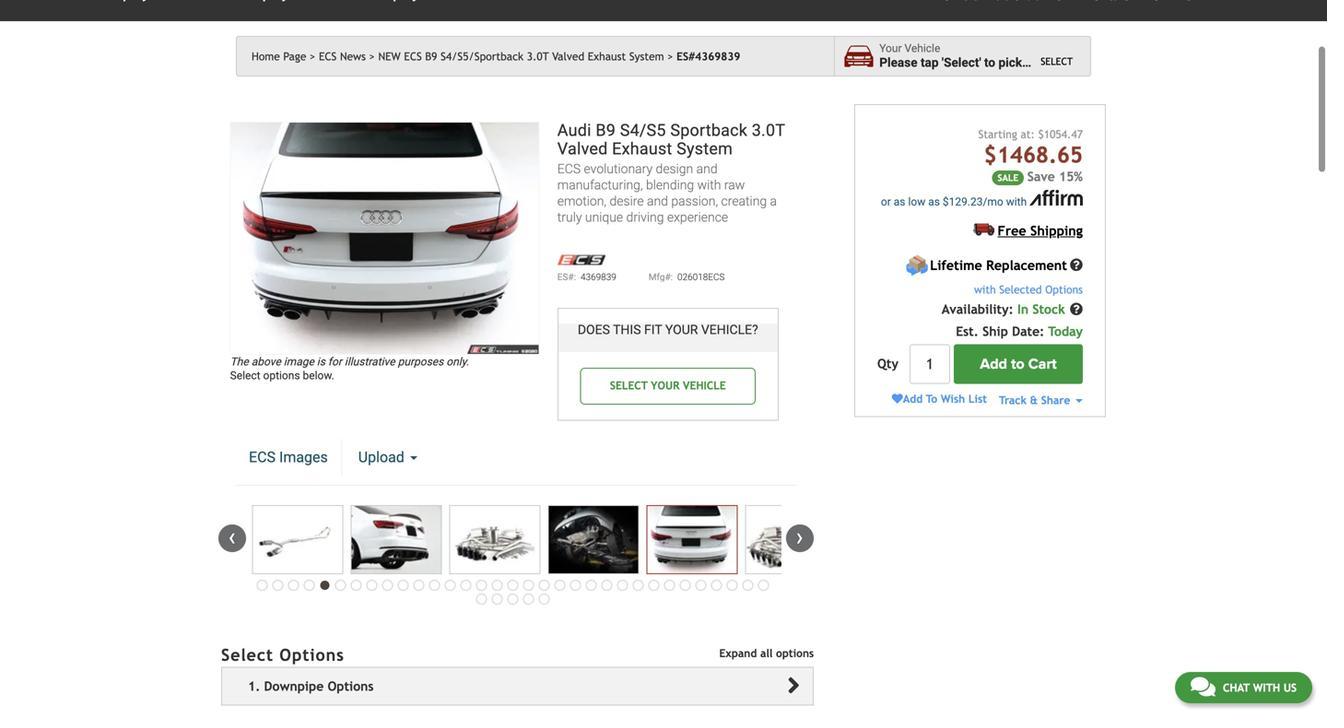 Task type: describe. For each thing, give the bounding box(es) containing it.
$ inside 'starting at: $ 1054.47 1468.65 sale save 15 %'
[[1039, 128, 1044, 141]]

add for add to cart
[[980, 355, 1008, 373]]

›
[[796, 524, 804, 549]]

026018ecs
[[678, 271, 725, 282]]

design
[[656, 161, 693, 177]]

‹
[[229, 524, 236, 549]]

to inside add to cart button
[[1011, 355, 1025, 373]]

exhaust for sportback
[[612, 139, 673, 159]]

all
[[760, 647, 773, 660]]

$ inside or as low as $129.23/mo with  - affirm financing (opens in modal) element
[[943, 195, 949, 208]]

4369839
[[581, 271, 617, 282]]

home page link
[[252, 50, 316, 63]]

for
[[328, 355, 342, 368]]

valved for sportback
[[558, 139, 608, 159]]

1468.65
[[997, 142, 1083, 168]]

comments image
[[1191, 676, 1216, 698]]

select inside the above image is for illustrative purposes only. select options below.
[[230, 369, 260, 382]]

is
[[317, 355, 325, 368]]

ecs images link
[[235, 439, 342, 476]]

new ecs b9 s4/s5/sportback 3.0t valved exhaust system link
[[378, 50, 673, 63]]

0 horizontal spatial your
[[651, 379, 680, 392]]

sportback
[[671, 121, 748, 140]]

evolutionary
[[584, 161, 653, 177]]

add to cart
[[980, 355, 1057, 373]]

question circle image for lifetime replacement
[[1070, 258, 1083, 271]]

all options
[[760, 647, 814, 660]]

only.
[[446, 355, 469, 368]]

ecs images
[[249, 448, 328, 466]]

below.
[[303, 369, 334, 382]]

es#:
[[558, 271, 576, 282]]

this product is lifetime replacement eligible image
[[906, 254, 929, 277]]

tap
[[921, 55, 939, 70]]

vehicle inside your vehicle please tap 'select' to pick a vehicle
[[905, 42, 941, 55]]

experience
[[667, 210, 728, 225]]

1 vertical spatial and
[[647, 194, 668, 209]]

track & share button
[[999, 393, 1083, 406]]

pick
[[999, 55, 1022, 70]]

selected options
[[1000, 283, 1083, 296]]

3.0t for s4/s5/sportback
[[527, 50, 549, 63]]

track & share
[[999, 393, 1074, 406]]

availability: in stock
[[942, 302, 1069, 316]]

new
[[378, 50, 401, 63]]

with inside audi b9 s4/s5 sportback 3.0t valved exhaust system ecs evolutionary design and manufacturing, blending with raw emotion, desire and passion, creating a truly unique driving experience
[[697, 178, 721, 193]]

1054.47
[[1044, 128, 1083, 141]]

at:
[[1021, 128, 1035, 141]]

passion,
[[671, 194, 718, 209]]

sale
[[998, 172, 1019, 183]]

ecs news
[[319, 50, 366, 63]]

or as low as $ 129.23 /mo with
[[881, 195, 1030, 208]]

0 vertical spatial and
[[697, 161, 718, 177]]

images
[[279, 448, 328, 466]]

3.0t for sportback
[[752, 121, 785, 140]]

chat with us link
[[1175, 672, 1313, 703]]

lifetime replacement
[[930, 257, 1068, 273]]

raw
[[724, 178, 745, 193]]

select for select your vehicle
[[610, 379, 648, 392]]

1 vertical spatial options
[[776, 647, 814, 660]]

s4/s5
[[620, 121, 666, 140]]

es#4369839
[[677, 50, 741, 63]]

system for sportback
[[677, 139, 733, 159]]

home page
[[252, 50, 306, 63]]

1 as from the left
[[894, 195, 906, 208]]

qty
[[878, 356, 899, 371]]

availability:
[[942, 302, 1014, 316]]

1 vertical spatial vehicle
[[683, 379, 726, 392]]

est. ship date: today
[[956, 324, 1083, 339]]

‹ link
[[218, 524, 246, 552]]

wish
[[941, 392, 965, 405]]

your inside your vehicle please tap 'select' to pick a vehicle
[[880, 42, 902, 55]]

heart image
[[892, 393, 903, 404]]

to inside your vehicle please tap 'select' to pick a vehicle
[[985, 55, 996, 70]]

select options
[[221, 645, 345, 665]]

› link
[[786, 524, 814, 552]]

the above image is for illustrative purposes only. select options below.
[[230, 355, 469, 382]]

starting
[[979, 128, 1018, 141]]

%
[[1074, 169, 1083, 184]]

in
[[1018, 302, 1029, 316]]

please
[[880, 55, 918, 70]]

upload button
[[345, 439, 431, 476]]

low
[[908, 195, 926, 208]]

unique
[[585, 210, 623, 225]]

replacement
[[986, 257, 1068, 273]]

1 vertical spatial with
[[1006, 195, 1027, 208]]

0 horizontal spatial b9
[[425, 50, 437, 63]]

truly
[[558, 210, 582, 225]]

image
[[284, 355, 314, 368]]

list
[[969, 392, 987, 405]]

add to wish list link
[[892, 392, 987, 405]]

cart
[[1029, 355, 1057, 373]]

driving
[[626, 210, 664, 225]]

track
[[999, 393, 1027, 406]]

free
[[998, 223, 1027, 238]]

b9 inside audi b9 s4/s5 sportback 3.0t valved exhaust system ecs evolutionary design and manufacturing, blending with raw emotion, desire and passion, creating a truly unique driving experience
[[596, 121, 616, 140]]

or as low as $129.23/mo with  - affirm financing (opens in modal) element
[[878, 190, 1083, 209]]

select for select
[[1041, 56, 1073, 67]]

s4/s5/sportback
[[441, 50, 524, 63]]

select for select options
[[221, 645, 274, 665]]

audi
[[558, 121, 592, 140]]

select your vehicle
[[610, 379, 726, 392]]



Task type: locate. For each thing, give the bounding box(es) containing it.
valved up manufacturing,
[[558, 139, 608, 159]]

0 horizontal spatial 3.0t
[[527, 50, 549, 63]]

ecs news link
[[319, 50, 375, 63]]

ecs image
[[558, 255, 605, 265]]

select link
[[1041, 54, 1073, 69]]

date:
[[1012, 324, 1045, 339]]

add to wish list
[[903, 392, 987, 405]]

exhaust inside audi b9 s4/s5 sportback 3.0t valved exhaust system ecs evolutionary design and manufacturing, blending with raw emotion, desire and passion, creating a truly unique driving experience
[[612, 139, 673, 159]]

audi b9 s4/s5 sportback 3.0t valved exhaust system ecs evolutionary design and manufacturing, blending with raw emotion, desire and passion, creating a truly unique driving experience
[[558, 121, 785, 225]]

1 horizontal spatial system
[[677, 139, 733, 159]]

$ right 'low'
[[943, 195, 949, 208]]

ecs inside audi b9 s4/s5 sportback 3.0t valved exhaust system ecs evolutionary design and manufacturing, blending with raw emotion, desire and passion, creating a truly unique driving experience
[[558, 161, 581, 177]]

0 vertical spatial vehicle
[[905, 42, 941, 55]]

b9
[[425, 50, 437, 63], [596, 121, 616, 140]]

a inside audi b9 s4/s5 sportback 3.0t valved exhaust system ecs evolutionary design and manufacturing, blending with raw emotion, desire and passion, creating a truly unique driving experience
[[770, 194, 777, 209]]

with left us
[[1253, 681, 1281, 694]]

manufacturing,
[[558, 178, 643, 193]]

15
[[1059, 169, 1074, 184]]

add left to
[[903, 392, 923, 405]]

0 horizontal spatial and
[[647, 194, 668, 209]]

ecs right new
[[404, 50, 422, 63]]

0 vertical spatial question circle image
[[1070, 258, 1083, 271]]

mfg#:
[[649, 271, 673, 282]]

options
[[1046, 283, 1083, 296], [280, 645, 345, 665]]

a right creating
[[770, 194, 777, 209]]

starting at: $ 1054.47 1468.65 sale save 15 %
[[979, 128, 1083, 184]]

None text field
[[910, 344, 950, 384]]

above
[[251, 355, 281, 368]]

new ecs b9 s4/s5/sportback 3.0t valved exhaust system
[[378, 50, 664, 63]]

2 as from the left
[[928, 195, 940, 208]]

1 vertical spatial question circle image
[[1070, 303, 1083, 316]]

select
[[1041, 56, 1073, 67], [230, 369, 260, 382], [610, 379, 648, 392], [221, 645, 274, 665]]

1 horizontal spatial to
[[1011, 355, 1025, 373]]

0 horizontal spatial options
[[263, 369, 300, 382]]

1 horizontal spatial b9
[[596, 121, 616, 140]]

2 question circle image from the top
[[1070, 303, 1083, 316]]

as right 'low'
[[928, 195, 940, 208]]

upload
[[358, 448, 408, 466]]

0 vertical spatial exhaust
[[588, 50, 626, 63]]

to
[[985, 55, 996, 70], [1011, 355, 1025, 373]]

and up driving
[[647, 194, 668, 209]]

shipping
[[1031, 223, 1083, 238]]

0 vertical spatial 3.0t
[[527, 50, 549, 63]]

0 vertical spatial add
[[980, 355, 1008, 373]]

add for add to wish list
[[903, 392, 923, 405]]

add
[[980, 355, 1008, 373], [903, 392, 923, 405]]

1 vertical spatial exhaust
[[612, 139, 673, 159]]

1 vertical spatial system
[[677, 139, 733, 159]]

system up design
[[677, 139, 733, 159]]

news
[[340, 50, 366, 63]]

'select'
[[942, 55, 981, 70]]

0 horizontal spatial a
[[770, 194, 777, 209]]

1 vertical spatial a
[[770, 194, 777, 209]]

page
[[283, 50, 306, 63]]

0 horizontal spatial options
[[280, 645, 345, 665]]

0 vertical spatial options
[[263, 369, 300, 382]]

us
[[1284, 681, 1297, 694]]

with up passion,
[[697, 178, 721, 193]]

valved inside audi b9 s4/s5 sportback 3.0t valved exhaust system ecs evolutionary design and manufacturing, blending with raw emotion, desire and passion, creating a truly unique driving experience
[[558, 139, 608, 159]]

129.23
[[949, 195, 983, 208]]

system for s4/s5/sportback
[[629, 50, 664, 63]]

the
[[230, 355, 249, 368]]

ecs
[[319, 50, 337, 63], [404, 50, 422, 63], [558, 161, 581, 177], [249, 448, 276, 466]]

a right pick
[[1026, 55, 1032, 70]]

0 horizontal spatial to
[[985, 55, 996, 70]]

3.0t
[[527, 50, 549, 63], [752, 121, 785, 140]]

1 horizontal spatial with
[[1006, 195, 1027, 208]]

ecs left news
[[319, 50, 337, 63]]

angle right image
[[787, 673, 800, 698]]

question circle image up today
[[1070, 303, 1083, 316]]

options for select options
[[280, 645, 345, 665]]

b9 right audi
[[596, 121, 616, 140]]

lifetime
[[930, 257, 983, 273]]

/mo
[[983, 195, 1004, 208]]

valved up audi
[[552, 50, 585, 63]]

to left pick
[[985, 55, 996, 70]]

your vehicle please tap 'select' to pick a vehicle
[[880, 42, 1075, 70]]

exhaust up audi
[[588, 50, 626, 63]]

system left es#4369839
[[629, 50, 664, 63]]

2 horizontal spatial with
[[1253, 681, 1281, 694]]

0 vertical spatial a
[[1026, 55, 1032, 70]]

$ right at:
[[1039, 128, 1044, 141]]

0 horizontal spatial $
[[943, 195, 949, 208]]

free shipping
[[998, 223, 1083, 238]]

2 vertical spatial with
[[1253, 681, 1281, 694]]

options down above
[[263, 369, 300, 382]]

0 horizontal spatial as
[[894, 195, 906, 208]]

&
[[1030, 393, 1038, 406]]

as
[[894, 195, 906, 208], [928, 195, 940, 208]]

and
[[697, 161, 718, 177], [647, 194, 668, 209]]

valved
[[552, 50, 585, 63], [558, 139, 608, 159]]

0 horizontal spatial with
[[697, 178, 721, 193]]

1 horizontal spatial as
[[928, 195, 940, 208]]

1 horizontal spatial options
[[1046, 283, 1083, 296]]

0 horizontal spatial vehicle
[[683, 379, 726, 392]]

0 vertical spatial with
[[697, 178, 721, 193]]

1 horizontal spatial $
[[1039, 128, 1044, 141]]

options for selected options
[[1046, 283, 1083, 296]]

1 vertical spatial 3.0t
[[752, 121, 785, 140]]

desire
[[610, 194, 644, 209]]

vehicle
[[905, 42, 941, 55], [683, 379, 726, 392]]

ecs up emotion,
[[558, 161, 581, 177]]

add down ship
[[980, 355, 1008, 373]]

options inside the above image is for illustrative purposes only. select options below.
[[263, 369, 300, 382]]

ship
[[983, 324, 1008, 339]]

1 vertical spatial $
[[943, 195, 949, 208]]

0 vertical spatial system
[[629, 50, 664, 63]]

1 horizontal spatial a
[[1026, 55, 1032, 70]]

1 vertical spatial b9
[[596, 121, 616, 140]]

a
[[1026, 55, 1032, 70], [770, 194, 777, 209]]

system inside audi b9 s4/s5 sportback 3.0t valved exhaust system ecs evolutionary design and manufacturing, blending with raw emotion, desire and passion, creating a truly unique driving experience
[[677, 139, 733, 159]]

with
[[697, 178, 721, 193], [1006, 195, 1027, 208], [1253, 681, 1281, 694]]

0 vertical spatial b9
[[425, 50, 437, 63]]

0 vertical spatial valved
[[552, 50, 585, 63]]

1 vertical spatial add
[[903, 392, 923, 405]]

question circle image
[[1070, 258, 1083, 271], [1070, 303, 1083, 316]]

home
[[252, 50, 280, 63]]

3.0t inside audi b9 s4/s5 sportback 3.0t valved exhaust system ecs evolutionary design and manufacturing, blending with raw emotion, desire and passion, creating a truly unique driving experience
[[752, 121, 785, 140]]

emotion,
[[558, 194, 607, 209]]

add to cart button
[[954, 344, 1083, 384]]

1 vertical spatial valved
[[558, 139, 608, 159]]

exhaust for s4/s5/sportback
[[588, 50, 626, 63]]

1 question circle image from the top
[[1070, 258, 1083, 271]]

save
[[1028, 169, 1055, 184]]

0 horizontal spatial add
[[903, 392, 923, 405]]

0 vertical spatial to
[[985, 55, 996, 70]]

share
[[1041, 393, 1071, 406]]

system
[[629, 50, 664, 63], [677, 139, 733, 159]]

1 vertical spatial options
[[280, 645, 345, 665]]

1 horizontal spatial add
[[980, 355, 1008, 373]]

3.0t right s4/s5/sportback
[[527, 50, 549, 63]]

ecs left images
[[249, 448, 276, 466]]

creating
[[721, 194, 767, 209]]

illustrative
[[345, 355, 395, 368]]

with right /mo
[[1006, 195, 1027, 208]]

est.
[[956, 324, 979, 339]]

0 vertical spatial your
[[880, 42, 902, 55]]

purposes
[[398, 355, 444, 368]]

options
[[263, 369, 300, 382], [776, 647, 814, 660]]

1 horizontal spatial 3.0t
[[752, 121, 785, 140]]

0 vertical spatial options
[[1046, 283, 1083, 296]]

as right or
[[894, 195, 906, 208]]

valved for s4/s5/sportback
[[552, 50, 585, 63]]

chat with us
[[1223, 681, 1297, 694]]

1 horizontal spatial options
[[776, 647, 814, 660]]

3.0t right sportback on the top right
[[752, 121, 785, 140]]

question circle image for in stock
[[1070, 303, 1083, 316]]

1 horizontal spatial your
[[880, 42, 902, 55]]

es#: 4369839
[[558, 271, 617, 282]]

b9 right new
[[425, 50, 437, 63]]

add inside button
[[980, 355, 1008, 373]]

1 horizontal spatial vehicle
[[905, 42, 941, 55]]

1 vertical spatial your
[[651, 379, 680, 392]]

0 vertical spatial $
[[1039, 128, 1044, 141]]

exhaust
[[588, 50, 626, 63], [612, 139, 673, 159]]

free shipping image
[[973, 222, 995, 235]]

1 vertical spatial to
[[1011, 355, 1025, 373]]

to left cart
[[1011, 355, 1025, 373]]

exhaust up evolutionary
[[612, 139, 673, 159]]

and right design
[[697, 161, 718, 177]]

1 horizontal spatial and
[[697, 161, 718, 177]]

0 horizontal spatial system
[[629, 50, 664, 63]]

options right all
[[776, 647, 814, 660]]

blending
[[646, 178, 694, 193]]

today
[[1049, 324, 1083, 339]]

question circle image down the shipping
[[1070, 258, 1083, 271]]

selected
[[1000, 283, 1042, 296]]

es#4369839 - 026018ecs - audi b9 s4/s5 sportback 3.0t valved exhaust system - ecs evolutionary design and manufacturing, blending with raw emotion, desire and passion, creating a truly unique driving experience - ecs - audi image
[[230, 122, 540, 355], [252, 505, 344, 574], [351, 505, 442, 574], [449, 505, 541, 574], [548, 505, 639, 574], [647, 505, 738, 574], [745, 505, 837, 574]]

a inside your vehicle please tap 'select' to pick a vehicle
[[1026, 55, 1032, 70]]

vehicle
[[1035, 55, 1075, 70]]

or
[[881, 195, 891, 208]]



Task type: vqa. For each thing, say whether or not it's contained in the screenshot.
Est.
yes



